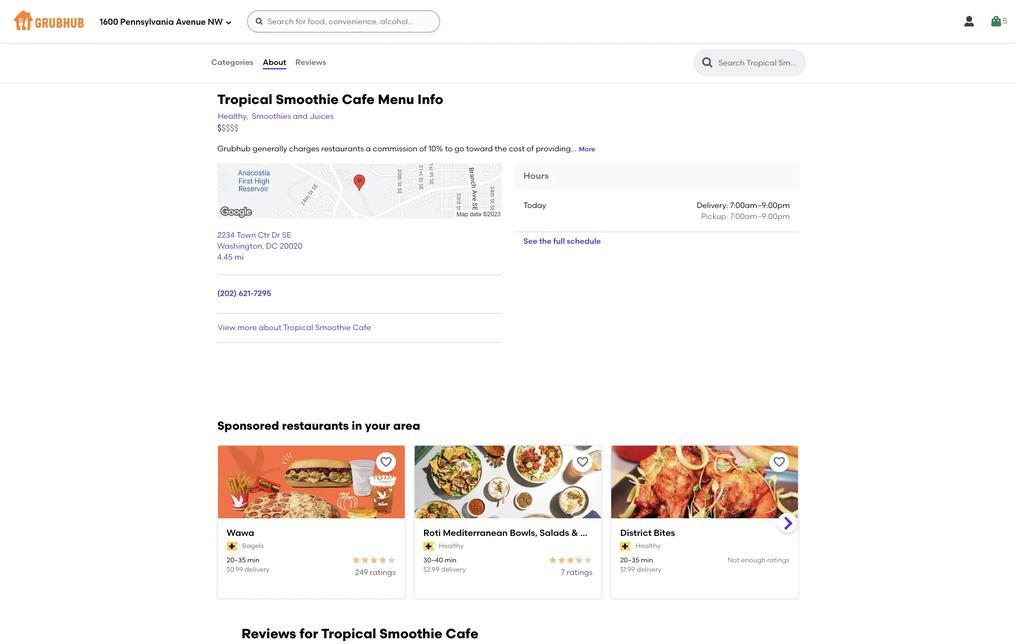 Task type: locate. For each thing, give the bounding box(es) containing it.
the left full on the top of page
[[539, 237, 552, 246]]

1 subscription pass image from the left
[[424, 543, 435, 552]]

1 save this restaurant button from the left
[[376, 453, 396, 473]]

0 horizontal spatial healthy
[[439, 543, 464, 551]]

2 healthy from the left
[[636, 543, 661, 551]]

Search for food, convenience, alcohol... search field
[[247, 10, 440, 33]]

healthy up 30–40 min $2.99 delivery
[[439, 543, 464, 551]]

min inside 20–35 min $0.99 delivery
[[248, 557, 260, 565]]

20–35 up $1.99
[[620, 557, 640, 565]]

star icon image
[[352, 556, 361, 565], [361, 556, 370, 565], [370, 556, 378, 565], [378, 556, 387, 565], [387, 556, 396, 565], [549, 556, 558, 565], [558, 556, 566, 565], [566, 556, 575, 565], [575, 556, 584, 565], [575, 556, 584, 565], [584, 556, 593, 565]]

mi
[[235, 253, 244, 262]]

0 vertical spatial tropical
[[217, 91, 273, 107]]

1 horizontal spatial delivery
[[441, 566, 466, 574]]

20–35 min $0.99 delivery
[[227, 557, 270, 574]]

20–35 min $1.99 delivery
[[620, 557, 662, 574]]

1 vertical spatial cafe
[[353, 323, 371, 333]]

cafe
[[342, 91, 375, 107], [353, 323, 371, 333]]

1 20–35 from the left
[[227, 557, 246, 565]]

delivery for wawa
[[245, 566, 270, 574]]

of right cost
[[527, 144, 534, 154]]

subscription pass image
[[424, 543, 435, 552], [620, 543, 632, 552]]

2 20–35 from the left
[[620, 557, 640, 565]]

cost
[[509, 144, 525, 154]]

min inside 30–40 min $2.99 delivery
[[445, 557, 457, 565]]

toward
[[466, 144, 493, 154]]

save this restaurant button
[[376, 453, 396, 473], [573, 453, 593, 473], [770, 453, 790, 473]]

district bites link
[[620, 528, 790, 540]]

your
[[365, 419, 390, 433]]

20–35 inside 20–35 min $1.99 delivery
[[620, 557, 640, 565]]

tropical up "healthy,"
[[217, 91, 273, 107]]

svg image right nw
[[225, 19, 232, 26]]

tropical right about
[[283, 323, 313, 333]]

1 vertical spatial restaurants
[[282, 419, 349, 433]]

0 horizontal spatial 20–35
[[227, 557, 246, 565]]

1 vertical spatial smoothie
[[315, 323, 351, 333]]

2 delivery from the left
[[441, 566, 466, 574]]

the inside button
[[539, 237, 552, 246]]

3 delivery from the left
[[637, 566, 662, 574]]

1600 pennsylvania avenue nw
[[100, 17, 223, 27]]

min down district bites on the right bottom of the page
[[641, 557, 653, 565]]

0 vertical spatial the
[[495, 144, 507, 154]]

ratings right 249 at left bottom
[[370, 569, 396, 578]]

4.45
[[217, 253, 233, 262]]

and
[[293, 112, 308, 121]]

smoothie
[[276, 91, 339, 107], [315, 323, 351, 333]]

save this restaurant button for roti
[[573, 453, 593, 473]]

juices
[[310, 112, 334, 121]]

7:00am–9:00pm for delivery: 7:00am–9:00pm
[[730, 201, 790, 210]]

30–40
[[424, 557, 443, 565]]

bites
[[654, 528, 675, 539]]

subscription pass image
[[227, 543, 238, 552]]

0 horizontal spatial save this restaurant button
[[376, 453, 396, 473]]

1 horizontal spatial save this restaurant button
[[573, 453, 593, 473]]

wawa link
[[227, 528, 396, 540]]

3 min from the left
[[641, 557, 653, 565]]

2234
[[217, 231, 235, 240]]

delivery right $0.99
[[245, 566, 270, 574]]

1 horizontal spatial subscription pass image
[[620, 543, 632, 552]]

249 ratings
[[355, 569, 396, 578]]

delivery inside 20–35 min $0.99 delivery
[[245, 566, 270, 574]]

2 save this restaurant image from the left
[[773, 456, 786, 469]]

2 horizontal spatial min
[[641, 557, 653, 565]]

view
[[218, 323, 236, 333]]

min right the 30–40
[[445, 557, 457, 565]]

restaurants
[[321, 144, 364, 154], [282, 419, 349, 433]]

ratings right 7
[[567, 569, 593, 578]]

0 vertical spatial cafe
[[342, 91, 375, 107]]

0 horizontal spatial min
[[248, 557, 260, 565]]

7:00am–9:00pm up pickup: 7:00am–9:00pm
[[730, 201, 790, 210]]

3 save this restaurant button from the left
[[770, 453, 790, 473]]

0 horizontal spatial save this restaurant image
[[380, 456, 393, 469]]

main navigation navigation
[[0, 0, 1017, 43]]

about
[[263, 58, 286, 67]]

hours
[[524, 171, 549, 181]]

1 horizontal spatial healthy
[[636, 543, 661, 551]]

2 min from the left
[[445, 557, 457, 565]]

30–40 min $2.99 delivery
[[424, 557, 466, 574]]

healthy down district bites on the right bottom of the page
[[636, 543, 661, 551]]

1 7:00am–9:00pm from the top
[[730, 201, 790, 210]]

menu
[[378, 91, 414, 107]]

view more about tropical smoothie cafe
[[218, 323, 371, 333]]

svg image up about
[[255, 17, 264, 26]]

delivery for roti mediterranean bowls, salads & pitas
[[441, 566, 466, 574]]

2 save this restaurant button from the left
[[573, 453, 593, 473]]

enough
[[741, 557, 766, 565]]

about
[[259, 323, 282, 333]]

20–35
[[227, 557, 246, 565], [620, 557, 640, 565]]

restaurants left a
[[321, 144, 364, 154]]

1 vertical spatial the
[[539, 237, 552, 246]]

2 horizontal spatial delivery
[[637, 566, 662, 574]]

0 horizontal spatial delivery
[[245, 566, 270, 574]]

1 horizontal spatial the
[[539, 237, 552, 246]]

save this restaurant image
[[380, 456, 393, 469], [773, 456, 786, 469]]

search icon image
[[701, 56, 714, 69]]

0 horizontal spatial subscription pass image
[[424, 543, 435, 552]]

2 7:00am–9:00pm from the top
[[730, 212, 790, 222]]

delivery inside 30–40 min $2.99 delivery
[[441, 566, 466, 574]]

1 vertical spatial 7:00am–9:00pm
[[730, 212, 790, 222]]

grubhub generally charges restaurants a commission of 10% to go toward the cost of providing ... more
[[217, 144, 596, 154]]

1 save this restaurant image from the left
[[380, 456, 393, 469]]

min for district bites
[[641, 557, 653, 565]]

1 horizontal spatial of
[[527, 144, 534, 154]]

today
[[524, 201, 547, 210]]

ratings right enough
[[767, 557, 790, 565]]

1 min from the left
[[248, 557, 260, 565]]

area
[[393, 419, 420, 433]]

restaurants left in
[[282, 419, 349, 433]]

reviews button
[[295, 43, 327, 83]]

subscription pass image down district
[[620, 543, 632, 552]]

min
[[248, 557, 260, 565], [445, 557, 457, 565], [641, 557, 653, 565]]

1 horizontal spatial save this restaurant image
[[773, 456, 786, 469]]

generally
[[253, 144, 287, 154]]

2 horizontal spatial save this restaurant button
[[770, 453, 790, 473]]

2 subscription pass image from the left
[[620, 543, 632, 552]]

621-
[[239, 289, 254, 299]]

min inside 20–35 min $1.99 delivery
[[641, 557, 653, 565]]

7:00am–9:00pm for pickup: 7:00am–9:00pm
[[730, 212, 790, 222]]

categories button
[[211, 43, 254, 83]]

healthy for bites
[[636, 543, 661, 551]]

grubhub
[[217, 144, 251, 154]]

7:00am–9:00pm
[[730, 201, 790, 210], [730, 212, 790, 222]]

dr
[[272, 231, 280, 240]]

of
[[420, 144, 427, 154], [527, 144, 534, 154]]

the left cost
[[495, 144, 507, 154]]

delivery right $2.99
[[441, 566, 466, 574]]

0 horizontal spatial of
[[420, 144, 427, 154]]

subscription pass image down roti
[[424, 543, 435, 552]]

of left 10%
[[420, 144, 427, 154]]

charges
[[289, 144, 320, 154]]

se
[[282, 231, 291, 240]]

bagels
[[242, 543, 264, 551]]

min for wawa
[[248, 557, 260, 565]]

see
[[524, 237, 538, 246]]

svg image left svg icon
[[963, 15, 976, 28]]

7:00am–9:00pm down delivery: 7:00am–9:00pm
[[730, 212, 790, 222]]

20–35 inside 20–35 min $0.99 delivery
[[227, 557, 246, 565]]

providing
[[536, 144, 571, 154]]

1 horizontal spatial min
[[445, 557, 457, 565]]

delivery inside 20–35 min $1.99 delivery
[[637, 566, 662, 574]]

delivery
[[245, 566, 270, 574], [441, 566, 466, 574], [637, 566, 662, 574]]

1 horizontal spatial ratings
[[567, 569, 593, 578]]

schedule
[[567, 237, 601, 246]]

1 vertical spatial tropical
[[283, 323, 313, 333]]

1 delivery from the left
[[245, 566, 270, 574]]

healthy
[[439, 543, 464, 551], [636, 543, 661, 551]]

0 vertical spatial 7:00am–9:00pm
[[730, 201, 790, 210]]

0 horizontal spatial ratings
[[370, 569, 396, 578]]

the
[[495, 144, 507, 154], [539, 237, 552, 246]]

0 horizontal spatial tropical
[[217, 91, 273, 107]]

$
[[217, 124, 222, 134]]

delivery right $1.99
[[637, 566, 662, 574]]

0 vertical spatial smoothie
[[276, 91, 339, 107]]

roti mediterranean bowls, salads & pitas link
[[424, 528, 602, 540]]

20–35 up $0.99
[[227, 557, 246, 565]]

1 healthy from the left
[[439, 543, 464, 551]]

min down bagels in the bottom left of the page
[[248, 557, 260, 565]]

save this restaurant image for district bites
[[773, 456, 786, 469]]

1 horizontal spatial 20–35
[[620, 557, 640, 565]]

more button
[[579, 145, 596, 154]]

1600
[[100, 17, 118, 27]]

svg image
[[963, 15, 976, 28], [255, 17, 264, 26], [225, 19, 232, 26]]

10%
[[429, 144, 443, 154]]

min for roti mediterranean bowls, salads & pitas
[[445, 557, 457, 565]]



Task type: vqa. For each thing, say whether or not it's contained in the screenshot.
333 ratings
no



Task type: describe. For each thing, give the bounding box(es) containing it.
mediterranean
[[443, 528, 508, 539]]

(202) 621-7295
[[217, 289, 271, 299]]

20–35 for wawa
[[227, 557, 246, 565]]

delivery:
[[697, 201, 729, 210]]

district bites
[[620, 528, 675, 539]]

see the full schedule button
[[515, 232, 610, 252]]

town
[[237, 231, 256, 240]]

ctr
[[258, 231, 270, 240]]

pitas
[[581, 528, 602, 539]]

ratings for wawa
[[370, 569, 396, 578]]

delivery: 7:00am–9:00pm
[[697, 201, 790, 210]]

5 button
[[990, 12, 1008, 31]]

pickup:
[[701, 212, 729, 222]]

dc
[[266, 242, 278, 251]]

...
[[571, 144, 577, 154]]

washington
[[217, 242, 262, 251]]

healthy, smoothies and juices
[[218, 112, 334, 121]]

20020
[[280, 242, 303, 251]]

2234 town ctr dr se washington , dc 20020 4.45 mi
[[217, 231, 303, 262]]

0 vertical spatial restaurants
[[321, 144, 364, 154]]

$1.99
[[620, 566, 635, 574]]

save this restaurant image for wawa
[[380, 456, 393, 469]]

1 of from the left
[[420, 144, 427, 154]]

not
[[728, 557, 740, 565]]

sponsored
[[217, 419, 279, 433]]

about button
[[262, 43, 287, 83]]

avenue
[[176, 17, 206, 27]]

sponsored restaurants in your area
[[217, 419, 420, 433]]

$2.99
[[424, 566, 440, 574]]

,
[[262, 242, 264, 251]]

pickup: 7:00am–9:00pm
[[701, 212, 790, 222]]

subscription pass image for roti
[[424, 543, 435, 552]]

see the full schedule
[[524, 237, 601, 246]]

Search Tropical Smoothie Cafe  search field
[[718, 58, 802, 68]]

7 ratings
[[561, 569, 593, 578]]

smoothies
[[252, 112, 291, 121]]

delivery for district bites
[[637, 566, 662, 574]]

not enough ratings
[[728, 557, 790, 565]]

1 horizontal spatial svg image
[[255, 17, 264, 26]]

1 horizontal spatial tropical
[[283, 323, 313, 333]]

7
[[561, 569, 565, 578]]

salads
[[540, 528, 569, 539]]

subscription pass image for district
[[620, 543, 632, 552]]

$0.99
[[227, 566, 243, 574]]

(202)
[[217, 289, 237, 299]]

2 of from the left
[[527, 144, 534, 154]]

$$$$$
[[217, 124, 239, 134]]

commission
[[373, 144, 418, 154]]

249
[[355, 569, 368, 578]]

wawa
[[227, 528, 254, 539]]

a
[[366, 144, 371, 154]]

categories
[[211, 58, 254, 67]]

info
[[418, 91, 444, 107]]

pennsylvania
[[120, 17, 174, 27]]

nw
[[208, 17, 223, 27]]

wawa logo image
[[218, 446, 405, 539]]

roti mediterranean bowls, salads & pitas
[[424, 528, 602, 539]]

go
[[455, 144, 465, 154]]

bowls,
[[510, 528, 538, 539]]

full
[[554, 237, 565, 246]]

0 horizontal spatial the
[[495, 144, 507, 154]]

2 horizontal spatial svg image
[[963, 15, 976, 28]]

ratings for roti mediterranean bowls, salads & pitas
[[567, 569, 593, 578]]

save this restaurant image
[[576, 456, 590, 469]]

(202) 621-7295 button
[[217, 289, 271, 300]]

0 horizontal spatial svg image
[[225, 19, 232, 26]]

in
[[352, 419, 362, 433]]

healthy for mediterranean
[[439, 543, 464, 551]]

healthy, button
[[217, 111, 249, 123]]

healthy,
[[218, 112, 249, 121]]

district
[[620, 528, 652, 539]]

20–35 for district bites
[[620, 557, 640, 565]]

more
[[579, 145, 596, 153]]

7295
[[254, 289, 271, 299]]

5
[[1003, 16, 1008, 26]]

svg image
[[990, 15, 1003, 28]]

&
[[572, 528, 578, 539]]

roti
[[424, 528, 441, 539]]

2 horizontal spatial ratings
[[767, 557, 790, 565]]

smoothies and juices button
[[251, 111, 335, 123]]

save this restaurant button for district
[[770, 453, 790, 473]]

tropical smoothie cafe  menu info
[[217, 91, 444, 107]]

to
[[445, 144, 453, 154]]

district bites logo image
[[612, 446, 799, 539]]

roti mediterranean bowls, salads & pitas logo image
[[415, 446, 602, 539]]



